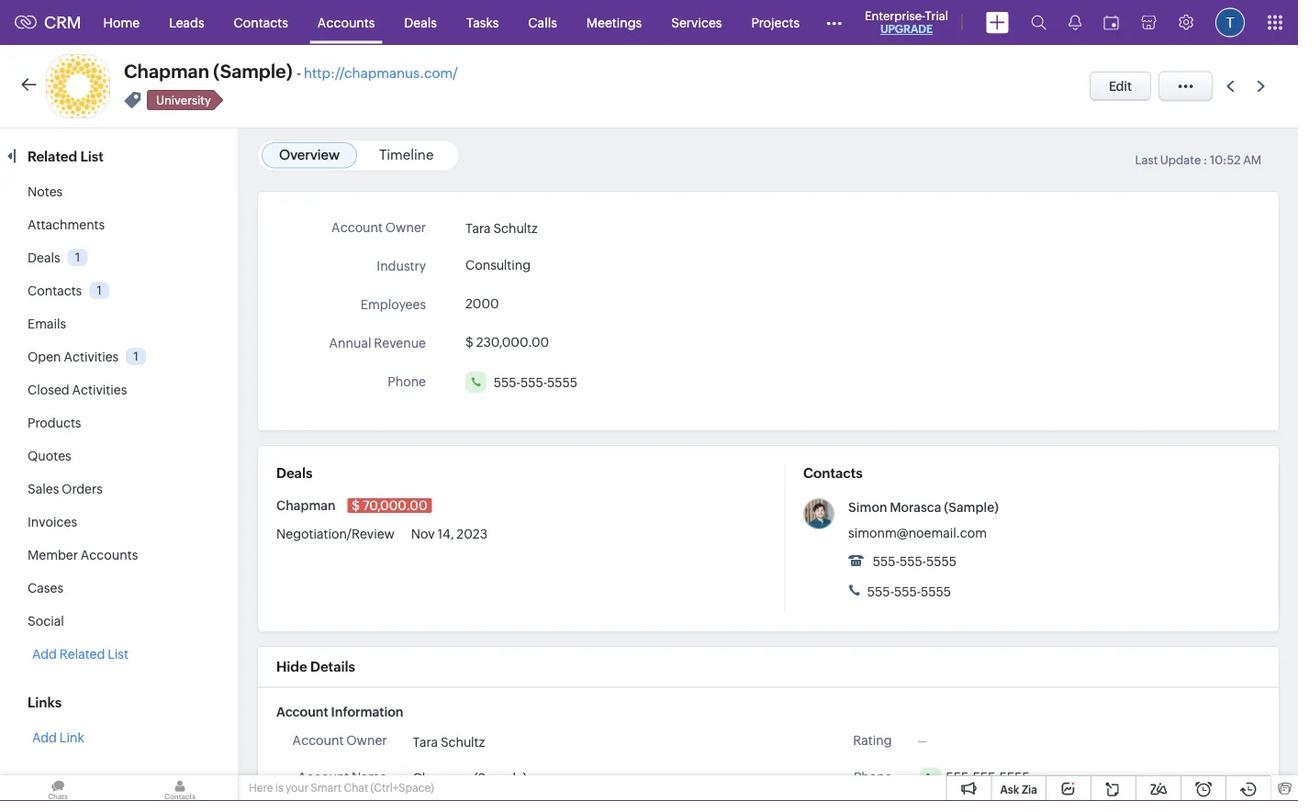 Task type: vqa. For each thing, say whether or not it's contained in the screenshot.
Chapman for Chapman (Sample)
yes



Task type: describe. For each thing, give the bounding box(es) containing it.
add for add link
[[32, 731, 57, 745]]

projects
[[751, 15, 800, 30]]

chapman for chapman
[[276, 499, 338, 513]]

$ for $ 70,000.00
[[352, 499, 360, 513]]

open activities link
[[28, 350, 119, 364]]

sales
[[28, 482, 59, 497]]

enterprise-trial upgrade
[[865, 9, 948, 35]]

name
[[352, 770, 387, 785]]

activities for closed activities
[[72, 383, 127, 398]]

search element
[[1020, 0, 1058, 45]]

here
[[249, 782, 273, 795]]

home link
[[89, 0, 154, 45]]

simon morasca (sample) link
[[848, 500, 999, 515]]

2023
[[457, 527, 488, 542]]

closed
[[28, 383, 69, 398]]

rating
[[853, 733, 892, 748]]

update
[[1160, 153, 1201, 167]]

products link
[[28, 416, 81, 431]]

emails link
[[28, 317, 66, 331]]

previous record image
[[1227, 80, 1235, 92]]

information
[[331, 705, 403, 719]]

social link
[[28, 614, 64, 629]]

0 horizontal spatial deals link
[[28, 251, 60, 265]]

(ctrl+space)
[[370, 782, 434, 795]]

add for add related list
[[32, 647, 57, 662]]

nov
[[411, 527, 435, 542]]

contacts image
[[122, 776, 238, 801]]

enterprise-
[[865, 9, 925, 22]]

open
[[28, 350, 61, 364]]

profile image
[[1216, 8, 1245, 37]]

:
[[1203, 153, 1208, 167]]

1 horizontal spatial contacts link
[[219, 0, 303, 45]]

services
[[671, 15, 722, 30]]

quotes link
[[28, 449, 71, 464]]

negotiation/review
[[276, 527, 397, 542]]

0 horizontal spatial list
[[80, 148, 104, 164]]

tasks
[[466, 15, 499, 30]]

tara for consulting
[[465, 221, 491, 235]]

chapman (sample)
[[413, 771, 527, 785]]

$ for $  230,000.00
[[465, 335, 474, 350]]

14,
[[437, 527, 454, 542]]

cases link
[[28, 581, 63, 596]]

your
[[286, 782, 308, 795]]

invoices
[[28, 515, 77, 530]]

last
[[1135, 153, 1158, 167]]

timeline link
[[379, 147, 434, 163]]

ask zia
[[1000, 784, 1037, 796]]

add related list
[[32, 647, 128, 662]]

university
[[156, 93, 211, 107]]

revenue
[[374, 336, 426, 350]]

orders
[[62, 482, 103, 497]]

meetings
[[586, 15, 642, 30]]

tara for chapman (sample)
[[413, 735, 438, 749]]

230,000.00
[[476, 335, 549, 350]]

1 vertical spatial phone
[[854, 770, 892, 785]]

account information
[[276, 705, 403, 719]]

0 vertical spatial deals
[[404, 15, 437, 30]]

owner for industry
[[385, 220, 426, 235]]

simon morasca (sample)
[[848, 500, 999, 515]]

here is your smart chat (ctrl+space)
[[249, 782, 434, 795]]

signals image
[[1069, 15, 1082, 30]]

ask
[[1000, 784, 1019, 796]]

open activities
[[28, 350, 119, 364]]

chat
[[344, 782, 368, 795]]

closed activities link
[[28, 383, 127, 398]]

smart
[[311, 782, 342, 795]]

hide details link
[[276, 659, 355, 675]]

timeline
[[379, 147, 434, 163]]

0 horizontal spatial contacts
[[28, 284, 82, 298]]

2000
[[465, 297, 499, 311]]

attachments link
[[28, 218, 105, 232]]

meetings link
[[572, 0, 657, 45]]

links
[[28, 695, 62, 711]]

consulting
[[465, 258, 531, 273]]

1 for open activities
[[134, 350, 139, 363]]

projects link
[[737, 0, 814, 45]]

0 vertical spatial phone
[[388, 374, 426, 389]]

trial
[[925, 9, 948, 22]]

activities for open activities
[[64, 350, 119, 364]]

account owner for account name
[[292, 733, 387, 748]]

1 for contacts
[[97, 284, 102, 297]]

chats image
[[0, 776, 116, 801]]

member accounts
[[28, 548, 138, 563]]

nov 14, 2023
[[411, 527, 488, 542]]

http://chapmanus.com/ link
[[304, 65, 458, 81]]

Other Modules field
[[814, 8, 854, 37]]

simonm@noemail.com
[[848, 526, 987, 541]]

member accounts link
[[28, 548, 138, 563]]



Task type: locate. For each thing, give the bounding box(es) containing it.
chapman (sample) - http://chapmanus.com/
[[124, 61, 458, 82]]

calls
[[528, 15, 557, 30]]

industry
[[377, 258, 426, 273]]

1 up open activities link
[[97, 284, 102, 297]]

crm
[[44, 13, 81, 32]]

1 vertical spatial add
[[32, 731, 57, 745]]

1 down attachments
[[75, 250, 80, 264]]

owner up industry
[[385, 220, 426, 235]]

1 vertical spatial tara
[[413, 735, 438, 749]]

tara schultz up consulting on the left of page
[[465, 221, 538, 235]]

1 horizontal spatial $
[[465, 335, 474, 350]]

2 horizontal spatial 1
[[134, 350, 139, 363]]

1 vertical spatial (sample)
[[944, 500, 999, 515]]

account owner for industry
[[331, 220, 426, 235]]

related up "notes" link
[[28, 148, 77, 164]]

accounts right the member
[[81, 548, 138, 563]]

annual
[[329, 336, 371, 350]]

1 vertical spatial deals
[[28, 251, 60, 265]]

accounts up http://chapmanus.com/ link
[[318, 15, 375, 30]]

deals down attachments
[[28, 251, 60, 265]]

1 vertical spatial deals link
[[28, 251, 60, 265]]

chapman right the name
[[413, 771, 471, 785]]

quotes
[[28, 449, 71, 464]]

1 vertical spatial chapman
[[276, 499, 338, 513]]

create menu element
[[975, 0, 1020, 45]]

search image
[[1031, 15, 1047, 30]]

1 horizontal spatial phone
[[854, 770, 892, 785]]

chapman for chapman (sample) - http://chapmanus.com/
[[124, 61, 209, 82]]

1 horizontal spatial contacts
[[234, 15, 288, 30]]

0 vertical spatial tara schultz
[[465, 221, 538, 235]]

1 horizontal spatial (sample)
[[474, 771, 527, 785]]

contacts link up the emails
[[28, 284, 82, 298]]

notes
[[28, 185, 63, 199]]

2 horizontal spatial deals
[[404, 15, 437, 30]]

tara schultz for consulting
[[465, 221, 538, 235]]

1 vertical spatial $
[[352, 499, 360, 513]]

0 horizontal spatial chapman
[[124, 61, 209, 82]]

am
[[1243, 153, 1261, 167]]

closed activities
[[28, 383, 127, 398]]

1 add from the top
[[32, 647, 57, 662]]

simonm@noemail.com link
[[848, 526, 987, 541]]

owner for account name
[[346, 733, 387, 748]]

2 vertical spatial contacts
[[803, 465, 863, 482]]

profile element
[[1205, 0, 1256, 45]]

notes link
[[28, 185, 63, 199]]

0 vertical spatial chapman
[[124, 61, 209, 82]]

owner
[[385, 220, 426, 235], [346, 733, 387, 748]]

leads link
[[154, 0, 219, 45]]

0 vertical spatial activities
[[64, 350, 119, 364]]

add left link
[[32, 731, 57, 745]]

0 horizontal spatial (sample)
[[213, 61, 293, 82]]

owner down information
[[346, 733, 387, 748]]

2 add from the top
[[32, 731, 57, 745]]

1 horizontal spatial deals link
[[390, 0, 452, 45]]

hide
[[276, 659, 307, 675]]

is
[[275, 782, 283, 795]]

$ down 2000
[[465, 335, 474, 350]]

0 horizontal spatial tara
[[413, 735, 438, 749]]

deals link
[[390, 0, 452, 45], [28, 251, 60, 265]]

0 vertical spatial (sample)
[[213, 61, 293, 82]]

chapman link
[[276, 499, 338, 513]]

0 vertical spatial $
[[465, 335, 474, 350]]

schultz
[[493, 221, 538, 235], [441, 735, 485, 749]]

overview link
[[279, 147, 340, 163]]

tara up consulting on the left of page
[[465, 221, 491, 235]]

0 vertical spatial list
[[80, 148, 104, 164]]

0 vertical spatial accounts
[[318, 15, 375, 30]]

tara schultz up "chapman (sample)"
[[413, 735, 485, 749]]

1 horizontal spatial schultz
[[493, 221, 538, 235]]

phone down revenue
[[388, 374, 426, 389]]

0 vertical spatial tara
[[465, 221, 491, 235]]

account
[[331, 220, 383, 235], [276, 705, 328, 719], [292, 733, 344, 748], [298, 770, 349, 785]]

link
[[59, 731, 84, 745]]

chapman up negotiation/review
[[276, 499, 338, 513]]

$ up negotiation/review
[[352, 499, 360, 513]]

0 horizontal spatial $
[[352, 499, 360, 513]]

contacts up chapman (sample) - http://chapmanus.com/ on the left top
[[234, 15, 288, 30]]

0 vertical spatial contacts link
[[219, 0, 303, 45]]

activities down open activities link
[[72, 383, 127, 398]]

account name
[[298, 770, 387, 785]]

member
[[28, 548, 78, 563]]

1 vertical spatial related
[[59, 647, 105, 662]]

1 horizontal spatial accounts
[[318, 15, 375, 30]]

1 vertical spatial list
[[108, 647, 128, 662]]

details
[[310, 659, 355, 675]]

deals link left tasks
[[390, 0, 452, 45]]

-
[[297, 65, 301, 81]]

overview
[[279, 147, 340, 163]]

1 vertical spatial schultz
[[441, 735, 485, 749]]

0 vertical spatial deals link
[[390, 0, 452, 45]]

schultz for consulting
[[493, 221, 538, 235]]

accounts link
[[303, 0, 390, 45]]

chapman up university
[[124, 61, 209, 82]]

employees
[[361, 297, 426, 312]]

calls link
[[513, 0, 572, 45]]

1 vertical spatial contacts link
[[28, 284, 82, 298]]

1 horizontal spatial list
[[108, 647, 128, 662]]

sales orders
[[28, 482, 103, 497]]

1 horizontal spatial 1
[[97, 284, 102, 297]]

2 horizontal spatial contacts
[[803, 465, 863, 482]]

0 horizontal spatial 1
[[75, 250, 80, 264]]

morasca
[[890, 500, 941, 515]]

0 vertical spatial 1
[[75, 250, 80, 264]]

phone down rating on the bottom of page
[[854, 770, 892, 785]]

2 vertical spatial 1
[[134, 350, 139, 363]]

$ 70,000.00
[[352, 499, 427, 513]]

2 vertical spatial deals
[[276, 465, 313, 482]]

(sample) for chapman (sample) - http://chapmanus.com/
[[213, 61, 293, 82]]

cases
[[28, 581, 63, 596]]

last update : 10:52 am
[[1135, 153, 1261, 167]]

0 vertical spatial account owner
[[331, 220, 426, 235]]

(sample)
[[213, 61, 293, 82], [944, 500, 999, 515], [474, 771, 527, 785]]

home
[[103, 15, 140, 30]]

2 vertical spatial chapman
[[413, 771, 471, 785]]

1 horizontal spatial deals
[[276, 465, 313, 482]]

555-
[[494, 375, 521, 390], [521, 375, 547, 390], [873, 555, 900, 569], [900, 555, 926, 569], [867, 585, 894, 600], [894, 585, 921, 600], [946, 770, 973, 785], [973, 770, 1000, 785]]

0 vertical spatial owner
[[385, 220, 426, 235]]

1 right open activities
[[134, 350, 139, 363]]

0 horizontal spatial accounts
[[81, 548, 138, 563]]

0 horizontal spatial phone
[[388, 374, 426, 389]]

1 vertical spatial 1
[[97, 284, 102, 297]]

leads
[[169, 15, 204, 30]]

1 horizontal spatial tara
[[465, 221, 491, 235]]

contacts up the emails
[[28, 284, 82, 298]]

1
[[75, 250, 80, 264], [97, 284, 102, 297], [134, 350, 139, 363]]

10:52
[[1210, 153, 1241, 167]]

$  230,000.00
[[465, 335, 549, 350]]

tasks link
[[452, 0, 513, 45]]

crm link
[[15, 13, 81, 32]]

2 horizontal spatial chapman
[[413, 771, 471, 785]]

2 vertical spatial (sample)
[[474, 771, 527, 785]]

1 vertical spatial contacts
[[28, 284, 82, 298]]

account owner up industry
[[331, 220, 426, 235]]

deals
[[404, 15, 437, 30], [28, 251, 60, 265], [276, 465, 313, 482]]

invoices link
[[28, 515, 77, 530]]

chapman for chapman (sample)
[[413, 771, 471, 785]]

create menu image
[[986, 11, 1009, 34]]

edit
[[1109, 79, 1132, 94]]

http://chapmanus.com/
[[304, 65, 458, 81]]

products
[[28, 416, 81, 431]]

related list
[[28, 148, 107, 164]]

add
[[32, 647, 57, 662], [32, 731, 57, 745]]

0 vertical spatial related
[[28, 148, 77, 164]]

1 vertical spatial owner
[[346, 733, 387, 748]]

schultz for chapman (sample)
[[441, 735, 485, 749]]

related down social
[[59, 647, 105, 662]]

contacts link up chapman (sample) - http://chapmanus.com/ on the left top
[[219, 0, 303, 45]]

hide details
[[276, 659, 355, 675]]

activities up the closed activities link
[[64, 350, 119, 364]]

attachments
[[28, 218, 105, 232]]

1 vertical spatial account owner
[[292, 733, 387, 748]]

next record image
[[1257, 80, 1269, 92]]

social
[[28, 614, 64, 629]]

0 vertical spatial contacts
[[234, 15, 288, 30]]

sales orders link
[[28, 482, 103, 497]]

emails
[[28, 317, 66, 331]]

0 horizontal spatial contacts link
[[28, 284, 82, 298]]

contacts
[[234, 15, 288, 30], [28, 284, 82, 298], [803, 465, 863, 482]]

signals element
[[1058, 0, 1093, 45]]

activities
[[64, 350, 119, 364], [72, 383, 127, 398]]

1 vertical spatial activities
[[72, 383, 127, 398]]

1 vertical spatial accounts
[[81, 548, 138, 563]]

zia
[[1022, 784, 1037, 796]]

add down social link
[[32, 647, 57, 662]]

deals left tasks link
[[404, 15, 437, 30]]

schultz up "chapman (sample)"
[[441, 735, 485, 749]]

tara schultz for chapman (sample)
[[413, 735, 485, 749]]

annual revenue
[[329, 336, 426, 350]]

deals link down attachments
[[28, 251, 60, 265]]

0 vertical spatial schultz
[[493, 221, 538, 235]]

schultz up consulting on the left of page
[[493, 221, 538, 235]]

account owner down account information
[[292, 733, 387, 748]]

services link
[[657, 0, 737, 45]]

deals up "chapman" link
[[276, 465, 313, 482]]

555-555-5555
[[494, 375, 578, 390], [870, 555, 957, 569], [865, 585, 951, 600], [946, 770, 1030, 785]]

simon
[[848, 500, 887, 515]]

calendar image
[[1104, 15, 1119, 30]]

0 horizontal spatial deals
[[28, 251, 60, 265]]

5555
[[547, 375, 578, 390], [926, 555, 957, 569], [921, 585, 951, 600], [1000, 770, 1030, 785]]

phone
[[388, 374, 426, 389], [854, 770, 892, 785]]

0 vertical spatial add
[[32, 647, 57, 662]]

70,000.00
[[363, 499, 427, 513]]

contacts up the simon
[[803, 465, 863, 482]]

(sample) for chapman (sample)
[[474, 771, 527, 785]]

2 horizontal spatial (sample)
[[944, 500, 999, 515]]

1 vertical spatial tara schultz
[[413, 735, 485, 749]]

0 horizontal spatial schultz
[[441, 735, 485, 749]]

1 horizontal spatial chapman
[[276, 499, 338, 513]]

tara up (ctrl+space)
[[413, 735, 438, 749]]

add link
[[32, 731, 84, 745]]

1 for deals
[[75, 250, 80, 264]]



